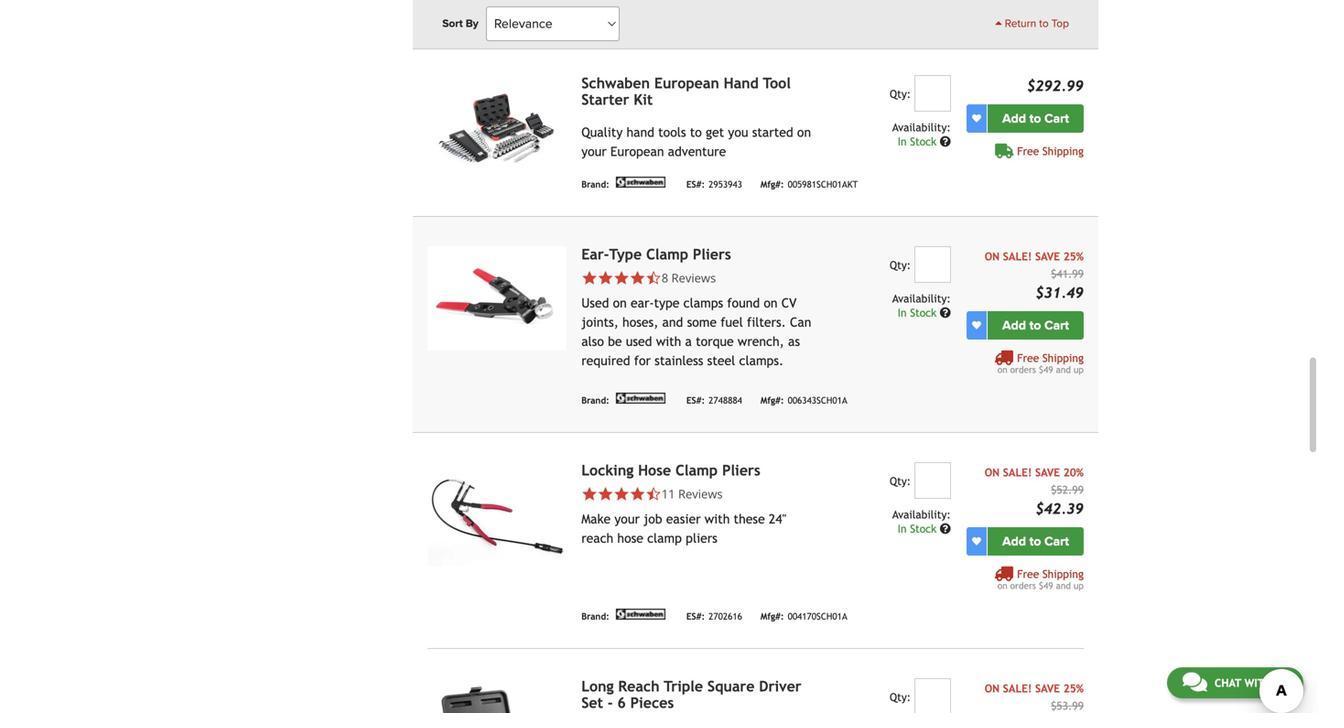 Task type: vqa. For each thing, say whether or not it's contained in the screenshot.
delete ICON
no



Task type: locate. For each thing, give the bounding box(es) containing it.
your down quality
[[581, 144, 607, 159]]

25% inside "on sale!                         save 25% $41.99 $31.49"
[[1063, 250, 1084, 263]]

star image down "hose"
[[630, 486, 646, 502]]

3 add to cart button from the top
[[988, 527, 1084, 555]]

add to wish list image
[[972, 114, 981, 123]]

0 vertical spatial with
[[656, 334, 681, 349]]

3 shipping from the top
[[1042, 567, 1084, 580]]

1 vertical spatial your
[[615, 512, 640, 526]]

2 qty: from the top
[[890, 258, 911, 271]]

clamp up 11 reviews
[[676, 462, 718, 479]]

european down hand
[[610, 144, 664, 159]]

3 in from the top
[[898, 522, 907, 535]]

0 vertical spatial up
[[1074, 364, 1084, 375]]

add
[[1002, 111, 1026, 126], [1002, 317, 1026, 333], [1002, 533, 1026, 549]]

reviews up easier
[[678, 485, 723, 502]]

square
[[707, 678, 755, 695]]

2 question circle image from the top
[[940, 307, 951, 318]]

ear-type clamp pliers link
[[581, 246, 731, 263]]

mfg#:
[[761, 179, 784, 190], [761, 395, 784, 406], [761, 611, 784, 622]]

schwaben - corporate logo image up reach
[[613, 609, 668, 620]]

required
[[581, 353, 630, 368]]

2 vertical spatial in
[[898, 522, 907, 535]]

25% up $41.99
[[1063, 250, 1084, 263]]

half star image
[[646, 486, 662, 502]]

1 free shipping on orders $49 and up from the top
[[998, 351, 1084, 375]]

shipping
[[1042, 144, 1084, 157], [1042, 351, 1084, 364], [1042, 567, 1084, 580]]

0 vertical spatial mfg#:
[[761, 179, 784, 190]]

1 horizontal spatial with
[[705, 512, 730, 526]]

1 vertical spatial up
[[1074, 580, 1084, 591]]

6
[[617, 694, 626, 711]]

in
[[898, 135, 907, 148], [898, 306, 907, 319], [898, 522, 907, 535]]

star image down type
[[613, 270, 630, 286]]

save inside "on sale!                         save 25% $41.99 $31.49"
[[1035, 250, 1060, 263]]

add to cart up free shipping
[[1002, 111, 1069, 126]]

to
[[1039, 17, 1049, 30], [1029, 111, 1041, 126], [690, 125, 702, 139], [1029, 317, 1041, 333], [1029, 533, 1041, 549]]

add to cart down $42.39 at the bottom right of page
[[1002, 533, 1069, 549]]

1 vertical spatial in stock
[[898, 306, 940, 319]]

add to cart button down $42.39 at the bottom right of page
[[988, 527, 1084, 555]]

3 availability: from the top
[[892, 508, 951, 521]]

0 vertical spatial european
[[654, 74, 719, 91]]

on inside on sale!                         save 25% $53.99
[[985, 682, 1000, 695]]

2 vertical spatial add to cart button
[[988, 527, 1084, 555]]

qty:
[[890, 87, 911, 100], [890, 258, 911, 271], [890, 474, 911, 487], [890, 690, 911, 703]]

$42.39
[[1036, 500, 1084, 517]]

1 mfg#: from the top
[[761, 179, 784, 190]]

to for 1st add to cart button
[[1029, 111, 1041, 126]]

add to cart button down $31.49
[[988, 311, 1084, 339]]

1 qty: from the top
[[890, 87, 911, 100]]

hose
[[638, 462, 671, 479]]

return to top
[[1002, 17, 1069, 30]]

1 $49 from the top
[[1039, 364, 1053, 375]]

driver
[[759, 678, 802, 695]]

in stock for locking hose clamp pliers
[[898, 522, 940, 535]]

3 save from the top
[[1035, 682, 1060, 695]]

2 shipping from the top
[[1042, 351, 1084, 364]]

2 vertical spatial add
[[1002, 533, 1026, 549]]

star image
[[581, 270, 597, 286], [613, 270, 630, 286], [630, 270, 646, 286], [630, 486, 646, 502]]

save for $31.49
[[1035, 250, 1060, 263]]

free down $42.39 at the bottom right of page
[[1017, 567, 1039, 580]]

0 vertical spatial availability:
[[892, 121, 951, 133]]

ear-
[[581, 246, 609, 263]]

3 mfg#: from the top
[[761, 611, 784, 622]]

on inside quality hand tools to get you started on your european adventure
[[797, 125, 811, 139]]

1 vertical spatial reviews
[[678, 485, 723, 502]]

1 vertical spatial sale!
[[1003, 466, 1032, 479]]

to for $31.49 add to cart button
[[1029, 317, 1041, 333]]

4 qty: from the top
[[890, 690, 911, 703]]

hand
[[724, 74, 759, 91]]

0 vertical spatial $49
[[1039, 364, 1053, 375]]

2 vertical spatial save
[[1035, 682, 1060, 695]]

availability: for ear-type clamp pliers
[[892, 292, 951, 305]]

2 orders from the top
[[1010, 580, 1036, 591]]

$49 for $42.39
[[1039, 580, 1053, 591]]

0 vertical spatial cart
[[1044, 111, 1069, 126]]

mfg#: down clamps.
[[761, 395, 784, 406]]

1 vertical spatial on
[[985, 466, 1000, 479]]

2 8 reviews link from the left
[[662, 269, 716, 286]]

2 add from the top
[[1002, 317, 1026, 333]]

2 vertical spatial with
[[1245, 676, 1272, 689]]

3 add to cart from the top
[[1002, 533, 1069, 549]]

es#2702616 - 004170sch01a - locking hose clamp pliers - make your job easier with these 24" reach hose clamp pliers - schwaben - audi bmw volkswagen mercedes benz mini porsche image
[[428, 462, 567, 566]]

0 horizontal spatial with
[[656, 334, 681, 349]]

3 qty: from the top
[[890, 474, 911, 487]]

your
[[581, 144, 607, 159], [615, 512, 640, 526]]

2 vertical spatial stock
[[910, 522, 937, 535]]

locking hose clamp pliers link
[[581, 462, 760, 479]]

european inside quality hand tools to get you started on your european adventure
[[610, 144, 664, 159]]

and down $31.49
[[1056, 364, 1071, 375]]

1 save from the top
[[1035, 250, 1060, 263]]

1 vertical spatial 25%
[[1063, 682, 1084, 695]]

3 brand: from the top
[[581, 395, 609, 406]]

brand: down 'required'
[[581, 395, 609, 406]]

clamp up 8
[[646, 246, 688, 263]]

brand: down quality
[[581, 179, 609, 190]]

up down $42.39 at the bottom right of page
[[1074, 580, 1084, 591]]

to for add to cart button for $42.39
[[1029, 533, 1041, 549]]

pliers
[[693, 246, 731, 263], [722, 462, 760, 479]]

es#: for hose
[[686, 611, 705, 622]]

25% for on sale!                         save 25% $53.99
[[1063, 682, 1084, 695]]

2 stock from the top
[[910, 306, 937, 319]]

2 schwaben - corporate logo image from the top
[[613, 176, 668, 187]]

free shipping on orders $49 and up down $31.49
[[998, 351, 1084, 375]]

2 vertical spatial sale!
[[1003, 682, 1032, 695]]

qty: for schwaben european hand tool starter kit
[[890, 87, 911, 100]]

2 25% from the top
[[1063, 682, 1084, 695]]

2 up from the top
[[1074, 580, 1084, 591]]

$49 down $42.39 at the bottom right of page
[[1039, 580, 1053, 591]]

1 vertical spatial pliers
[[722, 462, 760, 479]]

1 vertical spatial cart
[[1044, 317, 1069, 333]]

2 on from the top
[[985, 466, 1000, 479]]

1 cart from the top
[[1044, 111, 1069, 126]]

pliers up these
[[722, 462, 760, 479]]

1 vertical spatial question circle image
[[940, 307, 951, 318]]

3 on from the top
[[985, 682, 1000, 695]]

2 free from the top
[[1017, 351, 1039, 364]]

pliers for ear-type clamp pliers
[[693, 246, 731, 263]]

schwaben european hand tool starter kit link
[[581, 74, 791, 108]]

1 vertical spatial european
[[610, 144, 664, 159]]

add to cart button for $42.39
[[988, 527, 1084, 555]]

wrench,
[[738, 334, 784, 349]]

free down $31.49
[[1017, 351, 1039, 364]]

torque
[[696, 334, 734, 349]]

005981sch01akt
[[788, 179, 858, 190]]

question circle image
[[940, 136, 951, 147], [940, 307, 951, 318]]

brand:
[[581, 8, 609, 18], [581, 179, 609, 190], [581, 395, 609, 406], [581, 611, 609, 622]]

2 vertical spatial mfg#:
[[761, 611, 784, 622]]

add to cart button
[[988, 104, 1084, 133], [988, 311, 1084, 339], [988, 527, 1084, 555]]

4 brand: from the top
[[581, 611, 609, 622]]

1 vertical spatial in
[[898, 306, 907, 319]]

4 schwaben - corporate logo image from the top
[[613, 609, 668, 620]]

save up $53.99
[[1035, 682, 1060, 695]]

None number field
[[914, 75, 951, 112], [914, 246, 951, 283], [914, 462, 951, 499], [914, 678, 951, 713], [914, 75, 951, 112], [914, 246, 951, 283], [914, 462, 951, 499], [914, 678, 951, 713]]

qty: for locking hose clamp pliers
[[890, 474, 911, 487]]

add to cart down $31.49
[[1002, 317, 1069, 333]]

to left top on the right of page
[[1039, 17, 1049, 30]]

you
[[728, 125, 748, 139]]

triple
[[664, 678, 703, 695]]

1 brand: from the top
[[581, 8, 609, 18]]

and for locking hose clamp pliers
[[1056, 580, 1071, 591]]

stainless
[[655, 353, 703, 368]]

shipping down $292.99
[[1042, 144, 1084, 157]]

0 vertical spatial question circle image
[[940, 136, 951, 147]]

1 in stock from the top
[[898, 135, 940, 148]]

1 vertical spatial shipping
[[1042, 351, 1084, 364]]

0 vertical spatial add to wish list image
[[972, 321, 981, 330]]

up
[[1074, 364, 1084, 375], [1074, 580, 1084, 591]]

to down $31.49
[[1029, 317, 1041, 333]]

and down type
[[662, 315, 683, 329]]

pliers up 8 reviews
[[693, 246, 731, 263]]

sale!
[[1003, 250, 1032, 263], [1003, 466, 1032, 479], [1003, 682, 1032, 695]]

$49 down $31.49
[[1039, 364, 1053, 375]]

1 vertical spatial add to cart
[[1002, 317, 1069, 333]]

2 sale! from the top
[[1003, 466, 1032, 479]]

schwaben - corporate logo image down the for at the left of the page
[[613, 393, 668, 403]]

mfg#: for schwaben european hand tool starter kit
[[761, 179, 784, 190]]

clamp
[[647, 531, 682, 545]]

3 cart from the top
[[1044, 533, 1069, 549]]

add to wish list image for $31.49
[[972, 321, 981, 330]]

24"
[[769, 512, 786, 526]]

european right kit
[[654, 74, 719, 91]]

2 $49 from the top
[[1039, 580, 1053, 591]]

0 vertical spatial free
[[1017, 144, 1039, 157]]

2 brand: from the top
[[581, 179, 609, 190]]

on sale!                         save 20% $52.99 $42.39
[[985, 466, 1084, 517]]

brand: up schwaben
[[581, 8, 609, 18]]

star image
[[597, 270, 613, 286], [581, 486, 597, 502], [597, 486, 613, 502], [613, 486, 630, 502]]

add to wish list image
[[972, 321, 981, 330], [972, 537, 981, 546]]

25% up $53.99
[[1063, 682, 1084, 695]]

1 vertical spatial add to cart button
[[988, 311, 1084, 339]]

2 in stock from the top
[[898, 306, 940, 319]]

shipping down $31.49
[[1042, 351, 1084, 364]]

add to cart button up free shipping
[[988, 104, 1084, 133]]

brand: for schwaben
[[581, 179, 609, 190]]

0 vertical spatial reviews
[[671, 269, 716, 286]]

with
[[656, 334, 681, 349], [705, 512, 730, 526], [1245, 676, 1272, 689]]

mfg#: left the 004170sch01a
[[761, 611, 784, 622]]

to up free shipping
[[1029, 111, 1041, 126]]

0 vertical spatial on
[[985, 250, 1000, 263]]

filters.
[[747, 315, 786, 329]]

3 es#: from the top
[[686, 611, 705, 622]]

free shipping on orders $49 and up down $42.39 at the bottom right of page
[[998, 567, 1084, 591]]

by
[[466, 17, 479, 30]]

0 vertical spatial in stock
[[898, 135, 940, 148]]

mfg#: right 2953943
[[761, 179, 784, 190]]

8 reviews link
[[581, 269, 818, 286], [662, 269, 716, 286]]

0 vertical spatial and
[[662, 315, 683, 329]]

-
[[608, 694, 613, 711]]

0 vertical spatial clamp
[[646, 246, 688, 263]]

1 up from the top
[[1074, 364, 1084, 375]]

2 mfg#: from the top
[[761, 395, 784, 406]]

schwaben - corporate logo image up schwaben
[[613, 5, 668, 16]]

cart down $292.99
[[1044, 111, 1069, 126]]

0 vertical spatial free shipping on orders $49 and up
[[998, 351, 1084, 375]]

in for ear-type clamp pliers
[[898, 306, 907, 319]]

3 sale! from the top
[[1003, 682, 1032, 695]]

0 vertical spatial add to cart
[[1002, 111, 1069, 126]]

1 vertical spatial mfg#:
[[761, 395, 784, 406]]

your inside quality hand tools to get you started on your european adventure
[[581, 144, 607, 159]]

on inside on sale!                         save 20% $52.99 $42.39
[[985, 466, 1000, 479]]

free
[[1017, 144, 1039, 157], [1017, 351, 1039, 364], [1017, 567, 1039, 580]]

3 schwaben - corporate logo image from the top
[[613, 393, 668, 403]]

2 vertical spatial on
[[985, 682, 1000, 695]]

qty: for ear-type clamp pliers
[[890, 258, 911, 271]]

3 stock from the top
[[910, 522, 937, 535]]

2 in from the top
[[898, 306, 907, 319]]

mfg#: 006343sch01a
[[761, 395, 847, 406]]

es#:
[[686, 179, 705, 190], [686, 395, 705, 406], [686, 611, 705, 622]]

add down "on sale!                         save 25% $41.99 $31.49"
[[1002, 317, 1026, 333]]

cart for $42.39
[[1044, 533, 1069, 549]]

3 add from the top
[[1002, 533, 1026, 549]]

sale! inside on sale!                         save 20% $52.99 $42.39
[[1003, 466, 1032, 479]]

mfg#: 005981sch01akt
[[761, 179, 858, 190]]

cart down $42.39 at the bottom right of page
[[1044, 533, 1069, 549]]

be
[[608, 334, 622, 349]]

1 free from the top
[[1017, 144, 1039, 157]]

availability:
[[892, 121, 951, 133], [892, 292, 951, 305], [892, 508, 951, 521]]

0 vertical spatial add to cart button
[[988, 104, 1084, 133]]

make
[[581, 512, 611, 526]]

save inside on sale!                         save 25% $53.99
[[1035, 682, 1060, 695]]

reviews up clamps
[[671, 269, 716, 286]]

1 vertical spatial add to wish list image
[[972, 537, 981, 546]]

0 vertical spatial es#:
[[686, 179, 705, 190]]

1 add to wish list image from the top
[[972, 321, 981, 330]]

0 vertical spatial shipping
[[1042, 144, 1084, 157]]

1 vertical spatial stock
[[910, 306, 937, 319]]

0 vertical spatial your
[[581, 144, 607, 159]]

shipping down $42.39 at the bottom right of page
[[1042, 567, 1084, 580]]

0 vertical spatial 25%
[[1063, 250, 1084, 263]]

schwaben - corporate logo image
[[613, 5, 668, 16], [613, 176, 668, 187], [613, 393, 668, 403], [613, 609, 668, 620]]

1 vertical spatial free
[[1017, 351, 1039, 364]]

availability: for schwaben european hand tool starter kit
[[892, 121, 951, 133]]

to inside quality hand tools to get you started on your european adventure
[[690, 125, 702, 139]]

add to cart
[[1002, 111, 1069, 126], [1002, 317, 1069, 333], [1002, 533, 1069, 549]]

0 vertical spatial pliers
[[693, 246, 731, 263]]

make your job easier with these 24" reach hose clamp pliers
[[581, 512, 786, 545]]

1 vertical spatial clamp
[[676, 462, 718, 479]]

$49
[[1039, 364, 1053, 375], [1039, 580, 1053, 591]]

es#2953943 - 005981sch01akt - schwaben european hand tool starter kit - quality hand tools to get you started on your european adventure - schwaben - audi bmw volkswagen mercedes benz mini porsche image
[[428, 75, 567, 179]]

0 vertical spatial in
[[898, 135, 907, 148]]

1 25% from the top
[[1063, 250, 1084, 263]]

stock
[[910, 135, 937, 148], [910, 306, 937, 319], [910, 522, 937, 535]]

shipping for $31.49
[[1042, 351, 1084, 364]]

3 free from the top
[[1017, 567, 1039, 580]]

2 vertical spatial add to cart
[[1002, 533, 1069, 549]]

free shipping on orders $49 and up for $42.39
[[998, 567, 1084, 591]]

orders
[[1010, 364, 1036, 375], [1010, 580, 1036, 591]]

1 availability: from the top
[[892, 121, 951, 133]]

tool
[[763, 74, 791, 91]]

1 on from the top
[[985, 250, 1000, 263]]

1 vertical spatial availability:
[[892, 292, 951, 305]]

stock for $31.49
[[910, 306, 937, 319]]

0 vertical spatial save
[[1035, 250, 1060, 263]]

1 question circle image from the top
[[940, 136, 951, 147]]

2 es#: from the top
[[686, 395, 705, 406]]

2 free shipping on orders $49 and up from the top
[[998, 567, 1084, 591]]

orders down $31.49
[[1010, 364, 1036, 375]]

1 horizontal spatial your
[[615, 512, 640, 526]]

2 vertical spatial cart
[[1044, 533, 1069, 549]]

schwaben - corporate logo image down hand
[[613, 176, 668, 187]]

$49 for $31.49
[[1039, 364, 1053, 375]]

11 reviews link
[[581, 485, 818, 502], [662, 485, 723, 502]]

1 vertical spatial with
[[705, 512, 730, 526]]

add to cart button for $31.49
[[988, 311, 1084, 339]]

on for $31.49
[[985, 250, 1000, 263]]

with up pliers
[[705, 512, 730, 526]]

save
[[1035, 250, 1060, 263], [1035, 466, 1060, 479], [1035, 682, 1060, 695]]

orders down $42.39 at the bottom right of page
[[1010, 580, 1036, 591]]

on inside "on sale!                         save 25% $41.99 $31.49"
[[985, 250, 1000, 263]]

question circle image
[[940, 523, 951, 534]]

25% inside on sale!                         save 25% $53.99
[[1063, 682, 1084, 695]]

3 in stock from the top
[[898, 522, 940, 535]]

2 vertical spatial in stock
[[898, 522, 940, 535]]

to left get
[[690, 125, 702, 139]]

add for $42.39
[[1002, 533, 1026, 549]]

2 vertical spatial availability:
[[892, 508, 951, 521]]

add right add to wish list image
[[1002, 111, 1026, 126]]

es#: left 2748884
[[686, 395, 705, 406]]

1 vertical spatial and
[[1056, 364, 1071, 375]]

2 save from the top
[[1035, 466, 1060, 479]]

in stock for ear-type clamp pliers
[[898, 306, 940, 319]]

$31.49
[[1036, 284, 1084, 301]]

save inside on sale!                         save 20% $52.99 $42.39
[[1035, 466, 1060, 479]]

on
[[985, 250, 1000, 263], [985, 466, 1000, 479], [985, 682, 1000, 695]]

1 vertical spatial add
[[1002, 317, 1026, 333]]

to down $42.39 at the bottom right of page
[[1029, 533, 1041, 549]]

type
[[654, 295, 680, 310]]

cart down $31.49
[[1044, 317, 1069, 333]]

free down $292.99
[[1017, 144, 1039, 157]]

es#: left "2702616" at the right bottom of the page
[[686, 611, 705, 622]]

1 vertical spatial orders
[[1010, 580, 1036, 591]]

0 vertical spatial add
[[1002, 111, 1026, 126]]

free for $31.49
[[1017, 351, 1039, 364]]

1 vertical spatial save
[[1035, 466, 1060, 479]]

us
[[1275, 676, 1288, 689]]

ear-type clamp pliers
[[581, 246, 731, 263]]

2 horizontal spatial with
[[1245, 676, 1272, 689]]

es#: left 2953943
[[686, 179, 705, 190]]

up down $31.49
[[1074, 364, 1084, 375]]

1 sale! from the top
[[1003, 250, 1032, 263]]

2 11 reviews link from the left
[[662, 485, 723, 502]]

2 vertical spatial es#:
[[686, 611, 705, 622]]

add down on sale!                         save 20% $52.99 $42.39 on the bottom of page
[[1002, 533, 1026, 549]]

chat
[[1215, 676, 1241, 689]]

2 availability: from the top
[[892, 292, 951, 305]]

1 vertical spatial $49
[[1039, 580, 1053, 591]]

2 add to cart button from the top
[[988, 311, 1084, 339]]

2 add to cart from the top
[[1002, 317, 1069, 333]]

0 vertical spatial orders
[[1010, 364, 1036, 375]]

1 orders from the top
[[1010, 364, 1036, 375]]

with left a
[[656, 334, 681, 349]]

2 vertical spatial and
[[1056, 580, 1071, 591]]

with left us
[[1245, 676, 1272, 689]]

cart
[[1044, 111, 1069, 126], [1044, 317, 1069, 333], [1044, 533, 1069, 549]]

clamp
[[646, 246, 688, 263], [676, 462, 718, 479]]

sale! inside "on sale!                         save 25% $41.99 $31.49"
[[1003, 250, 1032, 263]]

1 vertical spatial es#:
[[686, 395, 705, 406]]

2 add to wish list image from the top
[[972, 537, 981, 546]]

add to cart for $31.49
[[1002, 317, 1069, 333]]

1 add from the top
[[1002, 111, 1026, 126]]

0 vertical spatial sale!
[[1003, 250, 1032, 263]]

your up hose
[[615, 512, 640, 526]]

brand: up long
[[581, 611, 609, 622]]

save left 20%
[[1035, 466, 1060, 479]]

save up $41.99
[[1035, 250, 1060, 263]]

25%
[[1063, 250, 1084, 263], [1063, 682, 1084, 695]]

1 in from the top
[[898, 135, 907, 148]]

0 vertical spatial stock
[[910, 135, 937, 148]]

25% for on sale!                         save 25% $41.99 $31.49
[[1063, 250, 1084, 263]]

in stock
[[898, 135, 940, 148], [898, 306, 940, 319], [898, 522, 940, 535]]

11 reviews
[[662, 485, 723, 502]]

brand: for locking
[[581, 611, 609, 622]]

0 horizontal spatial your
[[581, 144, 607, 159]]

2 vertical spatial free
[[1017, 567, 1039, 580]]

and down $42.39 at the bottom right of page
[[1056, 580, 1071, 591]]

and inside used on ear-type clamps found on cv joints, hoses, and some fuel filters. can also be used with a torque wrench, as required for stainless steel clamps.
[[662, 315, 683, 329]]

1 es#: from the top
[[686, 179, 705, 190]]

stock for $42.39
[[910, 522, 937, 535]]

and
[[662, 315, 683, 329], [1056, 364, 1071, 375], [1056, 580, 1071, 591]]

can
[[790, 315, 811, 329]]

european
[[654, 74, 719, 91], [610, 144, 664, 159]]

1 vertical spatial free shipping on orders $49 and up
[[998, 567, 1084, 591]]

clamps.
[[739, 353, 784, 368]]

2 vertical spatial shipping
[[1042, 567, 1084, 580]]

2 cart from the top
[[1044, 317, 1069, 333]]



Task type: describe. For each thing, give the bounding box(es) containing it.
add for $31.49
[[1002, 317, 1026, 333]]

schwaben - corporate logo image for type
[[613, 393, 668, 403]]

in for locking hose clamp pliers
[[898, 522, 907, 535]]

$53.99
[[1051, 699, 1084, 712]]

reach
[[618, 678, 660, 695]]

$41.99
[[1051, 267, 1084, 280]]

availability: for locking hose clamp pliers
[[892, 508, 951, 521]]

used
[[581, 295, 609, 310]]

es#2748884 - 006343sch01a - ear-type clamp pliers - used on ear-type clamps found on cv joints, hoses, and some fuel filters. can also be used with a torque wrench, as required for stainless steel clamps. - schwaben - audi bmw volkswagen mercedes benz mini porsche image
[[428, 246, 567, 350]]

schwaben european hand tool starter kit
[[581, 74, 791, 108]]

question circle image for schwaben european hand tool starter kit
[[940, 136, 951, 147]]

a
[[685, 334, 692, 349]]

these
[[734, 512, 765, 526]]

chat with us
[[1215, 676, 1288, 689]]

set
[[581, 694, 603, 711]]

starter
[[581, 91, 629, 108]]

1 stock from the top
[[910, 135, 937, 148]]

easier
[[666, 512, 701, 526]]

return
[[1005, 17, 1036, 30]]

on for $42.39
[[985, 466, 1000, 479]]

also
[[581, 334, 604, 349]]

sale! for $42.39
[[1003, 466, 1032, 479]]

used on ear-type clamps found on cv joints, hoses, and some fuel filters. can also be used with a torque wrench, as required for stainless steel clamps.
[[581, 295, 811, 368]]

8 reviews
[[662, 269, 716, 286]]

mfg#: 004170sch01a
[[761, 611, 847, 622]]

es#: 2748884
[[686, 395, 742, 406]]

in stock for schwaben european hand tool starter kit
[[898, 135, 940, 148]]

get
[[706, 125, 724, 139]]

question circle image for ear-type clamp pliers
[[940, 307, 951, 318]]

long reach triple square driver set - 6 pieces
[[581, 678, 802, 711]]

european inside schwaben european hand tool starter kit
[[654, 74, 719, 91]]

reach
[[581, 531, 613, 545]]

hand
[[627, 125, 654, 139]]

pliers
[[686, 531, 718, 545]]

kit
[[634, 91, 653, 108]]

$292.99
[[1027, 77, 1084, 94]]

es#: for european
[[686, 179, 705, 190]]

hoses,
[[623, 315, 658, 329]]

sale! inside on sale!                         save 25% $53.99
[[1003, 682, 1032, 695]]

brand: for ear-
[[581, 395, 609, 406]]

reviews for type
[[671, 269, 716, 286]]

free shipping on orders $49 and up for $31.49
[[998, 351, 1084, 375]]

clamp for hose
[[676, 462, 718, 479]]

found
[[727, 295, 760, 310]]

fuel
[[721, 315, 743, 329]]

es#9011 - s15-hbs1406t - long reach triple square driver set - 6 pieces - hard to find tools fit common german car fasteners - 1/2" drive - schwaben - audi bmw volkswagen mercedes benz mini porsche image
[[428, 678, 567, 713]]

sort by
[[442, 17, 479, 30]]

clamps
[[683, 295, 723, 310]]

chat with us link
[[1167, 667, 1304, 698]]

mfg#: for locking hose clamp pliers
[[761, 611, 784, 622]]

cv
[[782, 295, 797, 310]]

locking
[[581, 462, 634, 479]]

es#: for type
[[686, 395, 705, 406]]

started
[[752, 125, 793, 139]]

adventure
[[668, 144, 726, 159]]

reviews for hose
[[678, 485, 723, 502]]

on sale!                         save 25% $53.99
[[985, 682, 1084, 712]]

add to cart for $42.39
[[1002, 533, 1069, 549]]

20%
[[1063, 466, 1084, 479]]

in for schwaben european hand tool starter kit
[[898, 135, 907, 148]]

shipping for $42.39
[[1042, 567, 1084, 580]]

up for $31.49
[[1074, 364, 1084, 375]]

004170sch01a
[[788, 611, 847, 622]]

as
[[788, 334, 800, 349]]

$52.99
[[1051, 483, 1084, 496]]

joints,
[[581, 315, 619, 329]]

job
[[644, 512, 662, 526]]

return to top link
[[995, 16, 1069, 32]]

locking hose clamp pliers
[[581, 462, 760, 479]]

tools
[[658, 125, 686, 139]]

1 8 reviews link from the left
[[581, 269, 818, 286]]

star image down the "ear-" at top
[[581, 270, 597, 286]]

top
[[1052, 17, 1069, 30]]

up for $42.39
[[1074, 580, 1084, 591]]

on sale!                         save 25% $41.99 $31.49
[[985, 250, 1084, 301]]

quality
[[581, 125, 623, 139]]

star image up the ear-
[[630, 270, 646, 286]]

schwaben - corporate logo image for hose
[[613, 609, 668, 620]]

your inside make your job easier with these 24" reach hose clamp pliers
[[615, 512, 640, 526]]

es#: 2702616
[[686, 611, 742, 622]]

with inside used on ear-type clamps found on cv joints, hoses, and some fuel filters. can also be used with a torque wrench, as required for stainless steel clamps.
[[656, 334, 681, 349]]

sort
[[442, 17, 463, 30]]

long
[[581, 678, 614, 695]]

add to wish list image for $42.39
[[972, 537, 981, 546]]

steel
[[707, 353, 735, 368]]

1 schwaben - corporate logo image from the top
[[613, 5, 668, 16]]

sale! for $31.49
[[1003, 250, 1032, 263]]

comments image
[[1183, 671, 1207, 693]]

8
[[662, 269, 668, 286]]

1 add to cart from the top
[[1002, 111, 1069, 126]]

orders for $31.49
[[1010, 364, 1036, 375]]

schwaben - corporate logo image for european
[[613, 176, 668, 187]]

for
[[634, 353, 651, 368]]

used
[[626, 334, 652, 349]]

free for $42.39
[[1017, 567, 1039, 580]]

11
[[662, 485, 675, 502]]

clamp for type
[[646, 246, 688, 263]]

free shipping
[[1017, 144, 1084, 157]]

with inside make your job easier with these 24" reach hose clamp pliers
[[705, 512, 730, 526]]

2953943
[[709, 179, 742, 190]]

006343sch01a
[[788, 395, 847, 406]]

cart for $31.49
[[1044, 317, 1069, 333]]

half star image
[[646, 270, 662, 286]]

ear-
[[631, 295, 654, 310]]

1 11 reviews link from the left
[[581, 485, 818, 502]]

and for ear-type clamp pliers
[[1056, 364, 1071, 375]]

pliers for locking hose clamp pliers
[[722, 462, 760, 479]]

mfg#: for ear-type clamp pliers
[[761, 395, 784, 406]]

caret up image
[[995, 17, 1002, 28]]

1 shipping from the top
[[1042, 144, 1084, 157]]

long reach triple square driver set - 6 pieces link
[[581, 678, 802, 711]]

schwaben
[[581, 74, 650, 91]]

save for $42.39
[[1035, 466, 1060, 479]]

2748884
[[709, 395, 742, 406]]

hose
[[617, 531, 643, 545]]

pieces
[[630, 694, 674, 711]]

type
[[609, 246, 642, 263]]

es#: 2953943
[[686, 179, 742, 190]]

2702616
[[709, 611, 742, 622]]

1 add to cart button from the top
[[988, 104, 1084, 133]]

orders for $42.39
[[1010, 580, 1036, 591]]

some
[[687, 315, 717, 329]]



